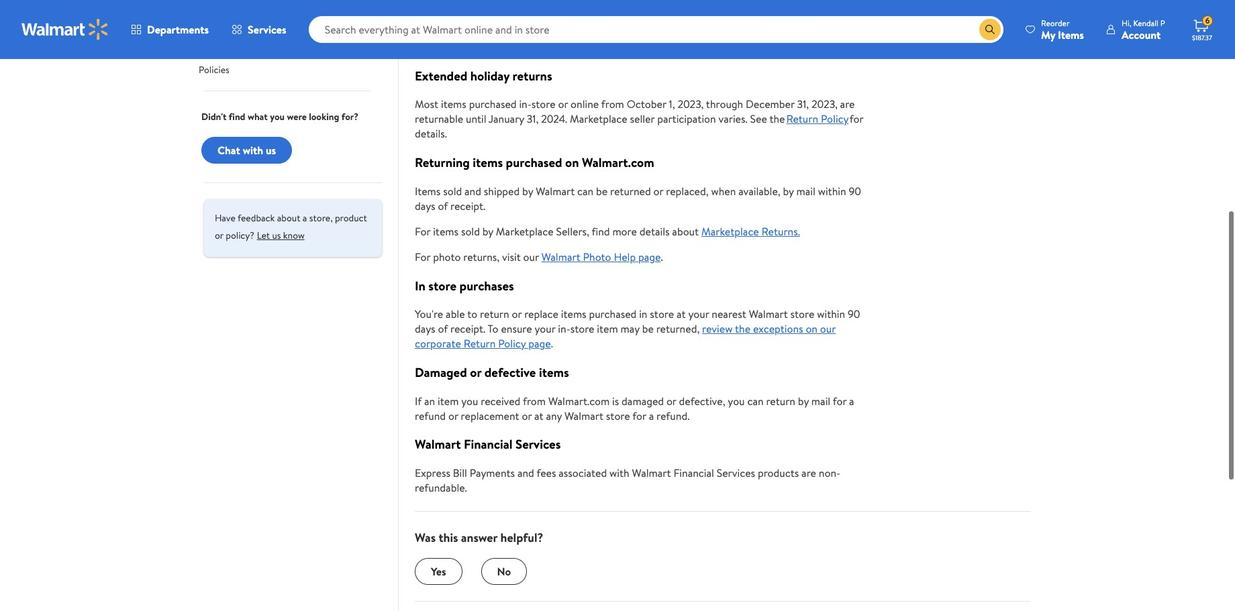 Task type: vqa. For each thing, say whether or not it's contained in the screenshot.
90
yes



Task type: locate. For each thing, give the bounding box(es) containing it.
details
[[640, 224, 670, 239]]

are inside express bill payments and fees associated with walmart financial services products are non- refundable.
[[802, 466, 817, 481]]

received
[[481, 394, 521, 409]]

1 vertical spatial in-
[[558, 322, 571, 337]]

or right returned
[[654, 184, 664, 199]]

from left any
[[523, 394, 546, 409]]

. down the replace at the left bottom of the page
[[551, 337, 553, 351]]

walmart inside items purchased from dealers or resellers and not walmart or walmart.com directly aren't eligible for return, refund, or exchange.
[[646, 25, 685, 40]]

0 vertical spatial find
[[229, 110, 245, 124]]

with for us
[[243, 143, 263, 158]]

0 horizontal spatial your
[[535, 322, 556, 337]]

1 vertical spatial return
[[766, 394, 796, 409]]

mail inside items sold and shipped by walmart can be returned or replaced, when available, by mail within 90 days of receipt.
[[797, 184, 816, 199]]

with inside button
[[243, 143, 263, 158]]

0 horizontal spatial return
[[464, 337, 496, 351]]

receipt. inside items sold and shipped by walmart can be returned or replaced, when available, by mail within 90 days of receipt.
[[451, 199, 486, 213]]

1 vertical spatial page
[[529, 337, 551, 351]]

items inside you're able to return or replace items purchased in store at your nearest walmart store within 90 days of receipt. to ensure your in-store item may be returned,
[[561, 307, 587, 322]]

item right an
[[438, 394, 459, 409]]

policy?
[[226, 229, 254, 242]]

you for what
[[270, 110, 285, 124]]

the right see
[[770, 112, 785, 127]]

receipt.
[[451, 199, 486, 213], [451, 322, 486, 337]]

are inside most items purchased in-store or online from october 1, 2023, through december 31, 2023, are returnable until january 31, 2024. marketplace seller participation varies.
[[840, 97, 855, 112]]

purchased inside items purchased from dealers or resellers and not walmart or walmart.com directly aren't eligible for return, refund, or exchange.
[[443, 25, 491, 40]]

1 vertical spatial with
[[243, 143, 263, 158]]

2 vertical spatial services
[[717, 466, 755, 481]]

from
[[493, 25, 516, 40], [601, 97, 624, 112], [523, 394, 546, 409]]

items up any
[[539, 364, 569, 381]]

for left photo
[[415, 250, 431, 264]]

find
[[229, 110, 245, 124], [592, 224, 610, 239]]

policies link
[[188, 58, 387, 83]]

help
[[614, 250, 636, 264]]

walmart down returning items purchased on walmart.com
[[536, 184, 575, 199]]

1 horizontal spatial you
[[461, 394, 478, 409]]

days inside items sold and shipped by walmart can be returned or replaced, when available, by mail within 90 days of receipt.
[[415, 199, 435, 213]]

at
[[677, 307, 686, 322], [535, 409, 544, 424]]

1 horizontal spatial on
[[806, 322, 818, 337]]

2023,
[[678, 97, 704, 112], [812, 97, 838, 112]]

walmart.com left directly
[[700, 25, 762, 40]]

store
[[532, 97, 556, 112], [429, 277, 457, 295], [650, 307, 674, 322], [791, 307, 815, 322], [571, 322, 595, 337], [606, 409, 630, 424]]

0 vertical spatial for
[[415, 224, 431, 239]]

1 horizontal spatial are
[[840, 97, 855, 112]]

1 vertical spatial are
[[802, 466, 817, 481]]

financial down refund.
[[674, 466, 714, 481]]

refund.
[[657, 409, 690, 424]]

0 vertical spatial are
[[840, 97, 855, 112]]

from left dealers
[[493, 25, 516, 40]]

0 vertical spatial financial
[[464, 436, 513, 454]]

items inside items purchased from dealers or resellers and not walmart or walmart.com directly aren't eligible for return, refund, or exchange.
[[415, 25, 441, 40]]

0 vertical spatial walmart.com
[[700, 25, 762, 40]]

receipt. down the returning
[[451, 199, 486, 213]]

about up know at the top of page
[[277, 212, 300, 225]]

0 horizontal spatial can
[[577, 184, 594, 199]]

1 vertical spatial .
[[551, 337, 553, 351]]

be
[[596, 184, 608, 199], [642, 322, 654, 337]]

or left any
[[522, 409, 532, 424]]

0 horizontal spatial at
[[535, 409, 544, 424]]

1 horizontal spatial page
[[639, 250, 661, 264]]

0 vertical spatial the
[[770, 112, 785, 127]]

items right the replace at the left bottom of the page
[[561, 307, 587, 322]]

0 horizontal spatial the
[[735, 322, 751, 337]]

walmart inside if an item you received from walmart.com is damaged or defective, you can return by mail for a refund or replacement or at any walmart store for a refund.
[[565, 409, 604, 424]]

sold down the returning
[[443, 184, 462, 199]]

items right 'most'
[[441, 97, 467, 112]]

resellers
[[567, 25, 606, 40]]

the for return
[[770, 112, 785, 127]]

for inside for details.
[[850, 112, 864, 127]]

item left may
[[597, 322, 618, 337]]

any
[[546, 409, 562, 424]]

2 vertical spatial of
[[438, 322, 448, 337]]

or left the replace at the left bottom of the page
[[512, 307, 522, 322]]

or inside you're able to return or replace items purchased in store at your nearest walmart store within 90 days of receipt. to ensure your in-store item may be returned,
[[512, 307, 522, 322]]

what
[[248, 110, 268, 124]]

purchased inside most items purchased in-store or online from october 1, 2023, through december 31, 2023, are returnable until january 31, 2024. marketplace seller participation varies.
[[469, 97, 517, 112]]

0 vertical spatial mail
[[797, 184, 816, 199]]

0 horizontal spatial a
[[303, 212, 307, 225]]

financial inside express bill payments and fees associated with walmart financial services products are non- refundable.
[[674, 466, 714, 481]]

shipped
[[484, 184, 520, 199]]

kendall
[[1134, 17, 1159, 29]]

items up photo
[[433, 224, 459, 239]]

1 horizontal spatial marketplace
[[570, 112, 628, 127]]

days for you're able to return or replace items purchased in store at your nearest walmart store within 90 days of receipt. to ensure your in-store item may be returned,
[[415, 322, 435, 337]]

31, right december
[[797, 97, 809, 112]]

of down the returning
[[438, 199, 448, 213]]

policy inside review the exceptions on our corporate return policy page
[[498, 337, 526, 351]]

1 horizontal spatial be
[[642, 322, 654, 337]]

0 horizontal spatial you
[[270, 110, 285, 124]]

your left nearest
[[689, 307, 709, 322]]

no button
[[481, 559, 527, 586]]

items
[[415, 25, 441, 40], [1058, 27, 1084, 42], [415, 184, 441, 199]]

0 vertical spatial our
[[523, 250, 539, 264]]

fees
[[537, 466, 556, 481]]

or left online at the top left of page
[[558, 97, 568, 112]]

within for mail
[[818, 184, 846, 199]]

1 vertical spatial can
[[748, 394, 764, 409]]

90 inside items sold and shipped by walmart can be returned or replaced, when available, by mail within 90 days of receipt.
[[849, 184, 861, 199]]

items inside items sold and shipped by walmart can be returned or replaced, when available, by mail within 90 days of receipt.
[[415, 184, 441, 199]]

1 vertical spatial and
[[465, 184, 481, 199]]

the inside review the exceptions on our corporate return policy page
[[735, 322, 751, 337]]

see the return policy
[[750, 112, 849, 127]]

with up use on the top left of page
[[239, 13, 256, 27]]

0 vertical spatial be
[[596, 184, 608, 199]]

most items purchased in-store or online from october 1, 2023, through december 31, 2023, are returnable until january 31, 2024. marketplace seller participation varies.
[[415, 97, 855, 127]]

find left more
[[592, 224, 610, 239]]

.
[[661, 250, 663, 264], [551, 337, 553, 351]]

receipt. left to
[[451, 322, 486, 337]]

receipt. inside you're able to return or replace items purchased in store at your nearest walmart store within 90 days of receipt. to ensure your in-store item may be returned,
[[451, 322, 486, 337]]

purchased up shipped
[[506, 154, 562, 171]]

1 vertical spatial return
[[464, 337, 496, 351]]

reorder my items
[[1041, 17, 1084, 42]]

policy right december
[[821, 112, 849, 127]]

and left shipped
[[465, 184, 481, 199]]

0 vertical spatial us
[[266, 143, 276, 158]]

0 vertical spatial sold
[[443, 184, 462, 199]]

with for walmart
[[239, 13, 256, 27]]

walmart photo help page link
[[542, 250, 661, 264]]

or inside items sold and shipped by walmart can be returned or replaced, when available, by mail within 90 days of receipt.
[[654, 184, 664, 199]]

my
[[1041, 27, 1056, 42]]

items right my
[[1058, 27, 1084, 42]]

1 horizontal spatial our
[[820, 322, 836, 337]]

by inside if an item you received from walmart.com is damaged or defective, you can return by mail for a refund or replacement or at any walmart store for a refund.
[[798, 394, 809, 409]]

$187.37
[[1193, 33, 1213, 42]]

about right the details
[[672, 224, 699, 239]]

1 vertical spatial receipt.
[[451, 322, 486, 337]]

be inside you're able to return or replace items purchased in store at your nearest walmart store within 90 days of receipt. to ensure your in-store item may be returned,
[[642, 322, 654, 337]]

return
[[480, 307, 509, 322], [766, 394, 796, 409]]

in- inside you're able to return or replace items purchased in store at your nearest walmart store within 90 days of receipt. to ensure your in-store item may be returned,
[[558, 322, 571, 337]]

and left 'not'
[[609, 25, 625, 40]]

and left fees
[[518, 466, 534, 481]]

0 horizontal spatial and
[[465, 184, 481, 199]]

walmart right any
[[565, 409, 604, 424]]

0 vertical spatial .
[[661, 250, 663, 264]]

walmart right 'not'
[[646, 25, 685, 40]]

1 vertical spatial our
[[820, 322, 836, 337]]

walmart inside you're able to return or replace items purchased in store at your nearest walmart store within 90 days of receipt. to ensure your in-store item may be returned,
[[749, 307, 788, 322]]

our inside review the exceptions on our corporate return policy page
[[820, 322, 836, 337]]

page right help
[[639, 250, 661, 264]]

1 receipt. from the top
[[451, 199, 486, 213]]

our
[[523, 250, 539, 264], [820, 322, 836, 337]]

review the exceptions on our corporate return policy page
[[415, 322, 836, 351]]

financial down replacement
[[464, 436, 513, 454]]

find left what
[[229, 110, 245, 124]]

0 vertical spatial in-
[[519, 97, 532, 112]]

at left any
[[535, 409, 544, 424]]

0 vertical spatial with
[[239, 13, 256, 27]]

for inside items purchased from dealers or resellers and not walmart or walmart.com directly aren't eligible for return, refund, or exchange.
[[415, 40, 429, 54]]

1 vertical spatial services
[[516, 436, 561, 454]]

you're
[[415, 307, 443, 322]]

services inside express bill payments and fees associated with walmart financial services products are non- refundable.
[[717, 466, 755, 481]]

days left able
[[415, 322, 435, 337]]

at inside you're able to return or replace items purchased in store at your nearest walmart store within 90 days of receipt. to ensure your in-store item may be returned,
[[677, 307, 686, 322]]

for?
[[342, 110, 359, 124]]

0 horizontal spatial return
[[480, 307, 509, 322]]

purchased down the holiday
[[469, 97, 517, 112]]

on inside review the exceptions on our corporate return policy page
[[806, 322, 818, 337]]

can inside items sold and shipped by walmart can be returned or replaced, when available, by mail within 90 days of receipt.
[[577, 184, 594, 199]]

sold inside items sold and shipped by walmart can be returned or replaced, when available, by mail within 90 days of receipt.
[[443, 184, 462, 199]]

the right review
[[735, 322, 751, 337]]

0 horizontal spatial 2023,
[[678, 97, 704, 112]]

refund,
[[466, 40, 499, 54]]

products
[[758, 466, 799, 481]]

our right exceptions
[[820, 322, 836, 337]]

90 inside you're able to return or replace items purchased in store at your nearest walmart store within 90 days of receipt. to ensure your in-store item may be returned,
[[848, 307, 861, 322]]

walmart.com up returned
[[582, 154, 655, 171]]

be inside items sold and shipped by walmart can be returned or replaced, when available, by mail within 90 days of receipt.
[[596, 184, 608, 199]]

with right chat
[[243, 143, 263, 158]]

can right "defective,"
[[748, 394, 764, 409]]

about inside the have feedback about a store, product or policy?
[[277, 212, 300, 225]]

extended
[[415, 67, 468, 84]]

1 vertical spatial from
[[601, 97, 624, 112]]

of left use on the top left of page
[[225, 38, 234, 52]]

policy up defective
[[498, 337, 526, 351]]

return inside you're able to return or replace items purchased in store at your nearest walmart store within 90 days of receipt. to ensure your in-store item may be returned,
[[480, 307, 509, 322]]

you right "defective,"
[[728, 394, 745, 409]]

of inside items sold and shipped by walmart can be returned or replaced, when available, by mail within 90 days of receipt.
[[438, 199, 448, 213]]

item inside you're able to return or replace items purchased in store at your nearest walmart store within 90 days of receipt. to ensure your in-store item may be returned,
[[597, 322, 618, 337]]

at right in
[[677, 307, 686, 322]]

page down the replace at the left bottom of the page
[[529, 337, 551, 351]]

walmart down refund.
[[632, 466, 671, 481]]

walmart.com inside if an item you received from walmart.com is damaged or defective, you can return by mail for a refund or replacement or at any walmart store for a refund.
[[549, 394, 610, 409]]

extended holiday returns
[[415, 67, 552, 84]]

or inside most items purchased in-store or online from october 1, 2023, through december 31, 2023, are returnable until january 31, 2024. marketplace seller participation varies.
[[558, 97, 568, 112]]

marketplace inside most items purchased in-store or online from october 1, 2023, through december 31, 2023, are returnable until january 31, 2024. marketplace seller participation varies.
[[570, 112, 628, 127]]

0 vertical spatial item
[[597, 322, 618, 337]]

1 horizontal spatial find
[[592, 224, 610, 239]]

be right may
[[642, 322, 654, 337]]

1 vertical spatial of
[[438, 199, 448, 213]]

2 vertical spatial with
[[610, 466, 630, 481]]

let
[[257, 229, 270, 242]]

if
[[415, 394, 422, 409]]

1 vertical spatial for
[[415, 250, 431, 264]]

or right the damaged
[[667, 394, 677, 409]]

1 vertical spatial 90
[[848, 307, 861, 322]]

return down to
[[464, 337, 496, 351]]

store inside if an item you received from walmart.com is damaged or defective, you can return by mail for a refund or replacement or at any walmart store for a refund.
[[606, 409, 630, 424]]

1 horizontal spatial financial
[[674, 466, 714, 481]]

0 vertical spatial on
[[565, 154, 579, 171]]

0 vertical spatial policy
[[821, 112, 849, 127]]

1 horizontal spatial 31,
[[797, 97, 809, 112]]

returned,
[[656, 322, 700, 337]]

days down the returning
[[415, 199, 435, 213]]

in- down the returns at the top of the page
[[519, 97, 532, 112]]

Search search field
[[309, 16, 1004, 43]]

0 vertical spatial within
[[818, 184, 846, 199]]

walmart image
[[21, 19, 109, 40]]

for up 'in'
[[415, 224, 431, 239]]

your right ensure
[[535, 322, 556, 337]]

our right visit
[[523, 250, 539, 264]]

be left returned
[[596, 184, 608, 199]]

purchased left in
[[589, 307, 637, 322]]

0 horizontal spatial item
[[438, 394, 459, 409]]

1 horizontal spatial in-
[[558, 322, 571, 337]]

2 vertical spatial from
[[523, 394, 546, 409]]

0 vertical spatial services
[[248, 22, 286, 37]]

0 vertical spatial days
[[415, 199, 435, 213]]

1 vertical spatial the
[[735, 322, 751, 337]]

return right see
[[787, 112, 819, 127]]

0 vertical spatial page
[[639, 250, 661, 264]]

2 horizontal spatial and
[[609, 25, 625, 40]]

services up fees
[[516, 436, 561, 454]]

0 horizontal spatial page
[[529, 337, 551, 351]]

on right exceptions
[[806, 322, 818, 337]]

marketplace left seller
[[570, 112, 628, 127]]

from right online at the top left of page
[[601, 97, 624, 112]]

1 vertical spatial be
[[642, 322, 654, 337]]

items for returning
[[473, 154, 503, 171]]

days
[[415, 199, 435, 213], [415, 322, 435, 337]]

financial
[[464, 436, 513, 454], [674, 466, 714, 481]]

with right associated
[[610, 466, 630, 481]]

your
[[689, 307, 709, 322], [535, 322, 556, 337]]

item inside if an item you received from walmart.com is damaged or defective, you can return by mail for a refund or replacement or at any walmart store for a refund.
[[438, 394, 459, 409]]

visit
[[502, 250, 521, 264]]

items for most
[[441, 97, 467, 112]]

1 2023, from the left
[[678, 97, 704, 112]]

departments button
[[120, 13, 220, 46]]

1 horizontal spatial 2023,
[[812, 97, 838, 112]]

can up sellers,
[[577, 184, 594, 199]]

page inside review the exceptions on our corporate return policy page
[[529, 337, 551, 351]]

you for item
[[461, 394, 478, 409]]

0 vertical spatial from
[[493, 25, 516, 40]]

items down the returning
[[415, 184, 441, 199]]

for for for photo returns, visit our walmart photo help page .
[[415, 250, 431, 264]]

or left defective
[[470, 364, 482, 381]]

2 receipt. from the top
[[451, 322, 486, 337]]

product
[[335, 212, 367, 225]]

of left to
[[438, 322, 448, 337]]

our for on
[[820, 322, 836, 337]]

purchased inside you're able to return or replace items purchased in store at your nearest walmart store within 90 days of receipt. to ensure your in-store item may be returned,
[[589, 307, 637, 322]]

1 vertical spatial days
[[415, 322, 435, 337]]

sold up returns,
[[461, 224, 480, 239]]

marketplace
[[570, 112, 628, 127], [496, 224, 554, 239], [702, 224, 759, 239]]

returns.
[[762, 224, 800, 239]]

items purchased from dealers or resellers and not walmart or walmart.com directly aren't eligible for return, refund, or exchange.
[[415, 25, 864, 54]]

us down didn't find what you were looking for?
[[266, 143, 276, 158]]

purchased up extended holiday returns
[[443, 25, 491, 40]]

are
[[840, 97, 855, 112], [802, 466, 817, 481]]

you left received
[[461, 394, 478, 409]]

2023, right december
[[812, 97, 838, 112]]

1 horizontal spatial return
[[766, 394, 796, 409]]

0 horizontal spatial our
[[523, 250, 539, 264]]

directly
[[764, 25, 799, 40]]

terms of use link
[[188, 33, 387, 58]]

0 horizontal spatial about
[[277, 212, 300, 225]]

ensure
[[501, 322, 532, 337]]

the for exceptions
[[735, 322, 751, 337]]

terms
[[199, 38, 223, 52]]

or down have
[[215, 229, 224, 242]]

1 horizontal spatial your
[[689, 307, 709, 322]]

2023, right "1,"
[[678, 97, 704, 112]]

0 horizontal spatial from
[[493, 25, 516, 40]]

1 horizontal spatial item
[[597, 322, 618, 337]]

1 vertical spatial mail
[[812, 394, 831, 409]]

2 horizontal spatial from
[[601, 97, 624, 112]]

in- right ensure
[[558, 322, 571, 337]]

or right refund,
[[502, 40, 512, 54]]

walmart.com left is
[[549, 394, 610, 409]]

0 horizontal spatial on
[[565, 154, 579, 171]]

1 days from the top
[[415, 199, 435, 213]]

to
[[488, 322, 499, 337]]

items up extended
[[415, 25, 441, 40]]

1 horizontal spatial at
[[677, 307, 686, 322]]

within inside items sold and shipped by walmart can be returned or replaced, when available, by mail within 90 days of receipt.
[[818, 184, 846, 199]]

with inside express bill payments and fees associated with walmart financial services products are non- refundable.
[[610, 466, 630, 481]]

services inside dropdown button
[[248, 22, 286, 37]]

details.
[[415, 127, 447, 141]]

from inside most items purchased in-store or online from october 1, 2023, through december 31, 2023, are returnable until january 31, 2024. marketplace seller participation varies.
[[601, 97, 624, 112]]

in store purchases
[[415, 277, 514, 295]]

marketplace up visit
[[496, 224, 554, 239]]

varies.
[[719, 112, 748, 127]]

0 horizontal spatial policy
[[498, 337, 526, 351]]

of inside you're able to return or replace items purchased in store at your nearest walmart store within 90 days of receipt. to ensure your in-store item may be returned,
[[438, 322, 448, 337]]

an
[[424, 394, 435, 409]]

bill
[[453, 466, 467, 481]]

within for store
[[817, 307, 845, 322]]

0 horizontal spatial services
[[248, 22, 286, 37]]

2 days from the top
[[415, 322, 435, 337]]

31,
[[797, 97, 809, 112], [527, 112, 539, 127]]

31, left 2024.
[[527, 112, 539, 127]]

walmart right nearest
[[749, 307, 788, 322]]

1 for from the top
[[415, 224, 431, 239]]

us right the let
[[272, 229, 281, 242]]

1 vertical spatial item
[[438, 394, 459, 409]]

items up shipped
[[473, 154, 503, 171]]

0 vertical spatial can
[[577, 184, 594, 199]]

2 for from the top
[[415, 250, 431, 264]]

services left products
[[717, 466, 755, 481]]

return inside review the exceptions on our corporate return policy page
[[464, 337, 496, 351]]

0 horizontal spatial in-
[[519, 97, 532, 112]]

replaced,
[[666, 184, 709, 199]]

services up use on the top left of page
[[248, 22, 286, 37]]

of for you're
[[438, 322, 448, 337]]

on down 2024.
[[565, 154, 579, 171]]

. down the details
[[661, 250, 663, 264]]

days inside you're able to return or replace items purchased in store at your nearest walmart store within 90 days of receipt. to ensure your in-store item may be returned,
[[415, 322, 435, 337]]

items inside most items purchased in-store or online from october 1, 2023, through december 31, 2023, are returnable until january 31, 2024. marketplace seller participation varies.
[[441, 97, 467, 112]]

1 horizontal spatial from
[[523, 394, 546, 409]]

2 horizontal spatial a
[[849, 394, 855, 409]]

return inside if an item you received from walmart.com is damaged or defective, you can return by mail for a refund or replacement or at any walmart store for a refund.
[[766, 394, 796, 409]]

1 vertical spatial within
[[817, 307, 845, 322]]

or
[[555, 25, 565, 40], [688, 25, 698, 40], [502, 40, 512, 54], [558, 97, 568, 112], [654, 184, 664, 199], [215, 229, 224, 242], [512, 307, 522, 322], [470, 364, 482, 381], [667, 394, 677, 409], [449, 409, 458, 424], [522, 409, 532, 424]]

from inside if an item you received from walmart.com is damaged or defective, you can return by mail for a refund or replacement or at any walmart store for a refund.
[[523, 394, 546, 409]]

0 vertical spatial receipt.
[[451, 199, 486, 213]]

page
[[639, 250, 661, 264], [529, 337, 551, 351]]

returning
[[415, 154, 470, 171]]

aren't
[[802, 25, 829, 40]]

2 vertical spatial walmart.com
[[549, 394, 610, 409]]

1 vertical spatial at
[[535, 409, 544, 424]]

days for items sold and shipped by walmart can be returned or replaced, when available, by mail within 90 days of receipt.
[[415, 199, 435, 213]]

damaged
[[415, 364, 467, 381]]

you left were
[[270, 110, 285, 124]]

0 vertical spatial at
[[677, 307, 686, 322]]

1 horizontal spatial policy
[[821, 112, 849, 127]]

within inside you're able to return or replace items purchased in store at your nearest walmart store within 90 days of receipt. to ensure your in-store item may be returned,
[[817, 307, 845, 322]]



Task type: describe. For each thing, give the bounding box(es) containing it.
to
[[467, 307, 478, 322]]

refund
[[415, 409, 446, 424]]

1 horizontal spatial return
[[787, 112, 819, 127]]

6 $187.37
[[1193, 15, 1213, 42]]

1 vertical spatial sold
[[461, 224, 480, 239]]

holiday
[[471, 67, 510, 84]]

this
[[439, 530, 458, 547]]

1 horizontal spatial .
[[661, 250, 663, 264]]

items for items purchased from dealers or resellers and not walmart or walmart.com directly aren't eligible for return, refund, or exchange.
[[415, 25, 441, 40]]

for items sold by marketplace sellers, find more details about marketplace returns.
[[415, 224, 800, 239]]

of for items
[[438, 199, 448, 213]]

know
[[283, 229, 305, 242]]

store inside most items purchased in-store or online from october 1, 2023, through december 31, 2023, are returnable until january 31, 2024. marketplace seller participation varies.
[[532, 97, 556, 112]]

returns,
[[463, 250, 500, 264]]

helpful?
[[501, 530, 544, 547]]

walmart up terms of use link
[[259, 13, 293, 27]]

0 horizontal spatial marketplace
[[496, 224, 554, 239]]

let us know button
[[257, 225, 305, 246]]

or right dealers
[[555, 25, 565, 40]]

defective,
[[679, 394, 726, 409]]

and inside express bill payments and fees associated with walmart financial services products are non- refundable.
[[518, 466, 534, 481]]

page for policy
[[529, 337, 551, 351]]

search icon image
[[985, 24, 996, 35]]

for for for items sold by marketplace sellers, find more details about marketplace returns.
[[415, 224, 431, 239]]

exchange.
[[514, 40, 561, 54]]

damaged
[[622, 394, 664, 409]]

return,
[[431, 40, 463, 54]]

and inside items sold and shipped by walmart can be returned or replaced, when available, by mail within 90 days of receipt.
[[465, 184, 481, 199]]

shopping with walmart
[[199, 13, 293, 27]]

policies
[[199, 63, 229, 77]]

returning items purchased on walmart.com
[[415, 154, 655, 171]]

at inside if an item you received from walmart.com is damaged or defective, you can return by mail for a refund or replacement or at any walmart store for a refund.
[[535, 409, 544, 424]]

on for walmart.com
[[565, 154, 579, 171]]

feedback
[[238, 212, 275, 225]]

have feedback about a store, product or policy?
[[215, 212, 367, 242]]

in- inside most items purchased in-store or online from october 1, 2023, through december 31, 2023, are returnable until january 31, 2024. marketplace seller participation varies.
[[519, 97, 532, 112]]

return policy link
[[787, 112, 849, 127]]

shopping with walmart link
[[188, 8, 387, 33]]

walmart inside items sold and shipped by walmart can be returned or replaced, when available, by mail within 90 days of receipt.
[[536, 184, 575, 199]]

yes
[[431, 565, 446, 579]]

1 horizontal spatial services
[[516, 436, 561, 454]]

photo
[[583, 250, 611, 264]]

1 vertical spatial us
[[272, 229, 281, 242]]

mail inside if an item you received from walmart.com is damaged or defective, you can return by mail for a refund or replacement or at any walmart store for a refund.
[[812, 394, 831, 409]]

corporate
[[415, 337, 461, 351]]

our for visit
[[523, 250, 539, 264]]

payments
[[470, 466, 515, 481]]

items for for
[[433, 224, 459, 239]]

account
[[1122, 27, 1161, 42]]

can inside if an item you received from walmart.com is damaged or defective, you can return by mail for a refund or replacement or at any walmart store for a refund.
[[748, 394, 764, 409]]

from inside items purchased from dealers or resellers and not walmart or walmart.com directly aren't eligible for return, refund, or exchange.
[[493, 25, 516, 40]]

items for items sold and shipped by walmart can be returned or replaced, when available, by mail within 90 days of receipt.
[[415, 184, 441, 199]]

you're able to return or replace items purchased in store at your nearest walmart store within 90 days of receipt. to ensure your in-store item may be returned,
[[415, 307, 861, 337]]

when
[[711, 184, 736, 199]]

in
[[415, 277, 426, 295]]

0 vertical spatial of
[[225, 38, 234, 52]]

sellers,
[[556, 224, 590, 239]]

0 horizontal spatial .
[[551, 337, 553, 351]]

eligible
[[831, 25, 864, 40]]

1 horizontal spatial a
[[649, 409, 654, 424]]

may
[[621, 322, 640, 337]]

looking
[[309, 110, 339, 124]]

page for help
[[639, 250, 661, 264]]

2 horizontal spatial marketplace
[[702, 224, 759, 239]]

90 for you're able to return or replace items purchased in store at your nearest walmart store within 90 days of receipt. to ensure your in-store item may be returned,
[[848, 307, 861, 322]]

2024.
[[541, 112, 567, 127]]

walmart inside express bill payments and fees associated with walmart financial services products are non- refundable.
[[632, 466, 671, 481]]

walmart down sellers,
[[542, 250, 581, 264]]

1,
[[669, 97, 675, 112]]

0 horizontal spatial find
[[229, 110, 245, 124]]

express bill payments and fees associated with walmart financial services products are non- refundable.
[[415, 466, 841, 496]]

Walmart Site-Wide search field
[[309, 16, 1004, 43]]

refundable.
[[415, 481, 467, 496]]

receipt. for and
[[451, 199, 486, 213]]

let us know link
[[257, 225, 305, 246]]

non-
[[819, 466, 841, 481]]

1 vertical spatial walmart.com
[[582, 154, 655, 171]]

returned
[[610, 184, 651, 199]]

or right "refund" at the bottom of page
[[449, 409, 458, 424]]

see
[[750, 112, 767, 127]]

1 horizontal spatial about
[[672, 224, 699, 239]]

departments
[[147, 22, 209, 37]]

seller
[[630, 112, 655, 127]]

most
[[415, 97, 439, 112]]

review
[[702, 322, 733, 337]]

dealers
[[519, 25, 552, 40]]

no
[[497, 565, 511, 579]]

is
[[612, 394, 619, 409]]

services button
[[220, 13, 298, 46]]

was
[[415, 530, 436, 547]]

able
[[446, 307, 465, 322]]

through
[[706, 97, 743, 112]]

review the exceptions on our corporate return policy page link
[[415, 322, 836, 351]]

more
[[613, 224, 637, 239]]

replacement
[[461, 409, 519, 424]]

for details.
[[415, 112, 864, 141]]

until
[[466, 112, 486, 127]]

receipt. for to
[[451, 322, 486, 337]]

express
[[415, 466, 450, 481]]

photo
[[433, 250, 461, 264]]

was this answer helpful?
[[415, 530, 544, 547]]

were
[[287, 110, 307, 124]]

and inside items purchased from dealers or resellers and not walmart or walmart.com directly aren't eligible for return, refund, or exchange.
[[609, 25, 625, 40]]

damaged or defective items
[[415, 364, 569, 381]]

associated
[[559, 466, 607, 481]]

nearest
[[712, 307, 747, 322]]

walmart.com inside items purchased from dealers or resellers and not walmart or walmart.com directly aren't eligible for return, refund, or exchange.
[[700, 25, 762, 40]]

defective
[[485, 364, 536, 381]]

chat
[[218, 143, 240, 158]]

0 horizontal spatial 31,
[[527, 112, 539, 127]]

online
[[571, 97, 599, 112]]

reorder
[[1041, 17, 1070, 29]]

items sold and shipped by walmart can be returned or replaced, when available, by mail within 90 days of receipt.
[[415, 184, 861, 213]]

for photo returns, visit our walmart photo help page .
[[415, 250, 663, 264]]

90 for items sold and shipped by walmart can be returned or replaced, when available, by mail within 90 days of receipt.
[[849, 184, 861, 199]]

replace
[[525, 307, 559, 322]]

in
[[639, 307, 648, 322]]

on for our
[[806, 322, 818, 337]]

or inside the have feedback about a store, product or policy?
[[215, 229, 224, 242]]

p
[[1161, 17, 1166, 29]]

walmart up express
[[415, 436, 461, 454]]

2 horizontal spatial you
[[728, 394, 745, 409]]

or right 'not'
[[688, 25, 698, 40]]

didn't
[[201, 110, 227, 124]]

6
[[1206, 15, 1210, 26]]

let us know
[[257, 229, 305, 242]]

participation
[[657, 112, 716, 127]]

items inside reorder my items
[[1058, 27, 1084, 42]]

a inside the have feedback about a store, product or policy?
[[303, 212, 307, 225]]

2 2023, from the left
[[812, 97, 838, 112]]



